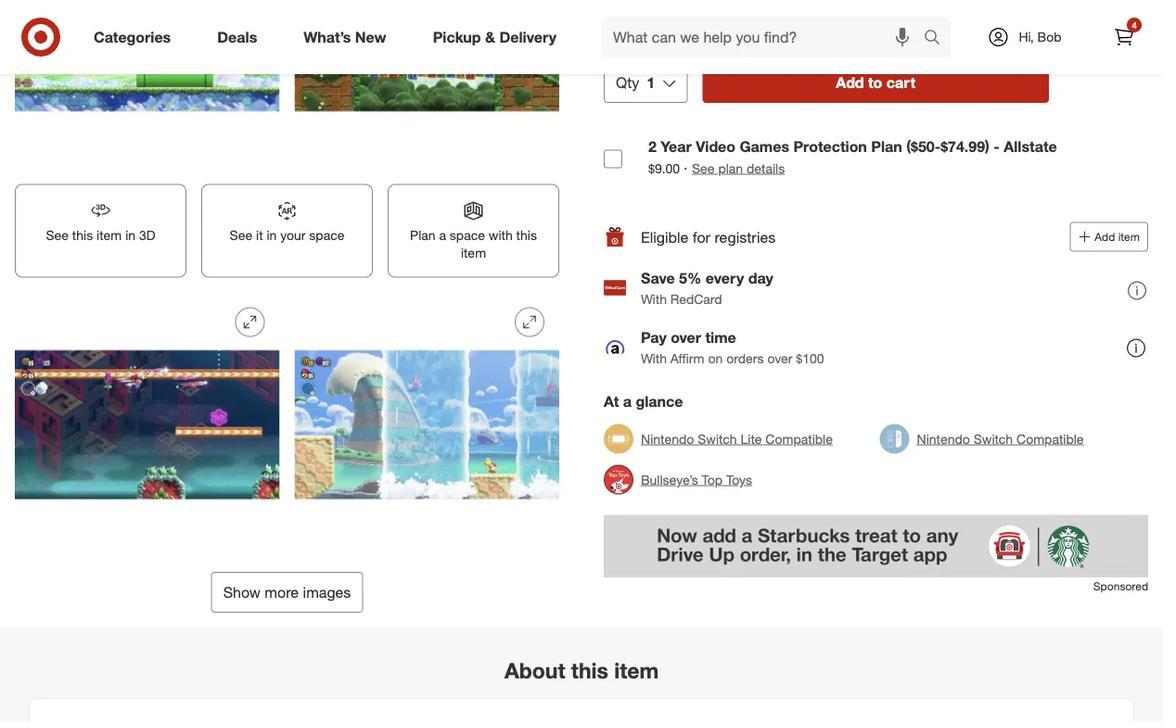 Task type: describe. For each thing, give the bounding box(es) containing it.
cart
[[887, 73, 916, 92]]

1 in from the left
[[125, 227, 136, 243]]

2
[[648, 138, 657, 156]]

4 link
[[1104, 17, 1145, 58]]

switch for compatible
[[974, 431, 1013, 448]]

this inside plan a space with this item
[[516, 227, 537, 243]]

$74.99)
[[941, 138, 990, 156]]

item inside plan a space with this item
[[461, 245, 486, 262]]

deals link
[[202, 17, 280, 58]]

0 horizontal spatial over
[[671, 329, 701, 347]]

1
[[647, 73, 655, 92]]

$9.99/delivery
[[774, 20, 867, 38]]

add to cart
[[836, 73, 916, 92]]

show more images button
[[211, 573, 363, 614]]

with inside plan a space with this item
[[489, 227, 513, 243]]

1 vertical spatial over
[[768, 350, 793, 367]]

plan inside plan a space with this item
[[410, 227, 436, 243]]

see it in your space
[[230, 227, 345, 243]]

about this item
[[505, 658, 659, 684]]

search button
[[916, 17, 960, 61]]

add item button
[[1070, 223, 1148, 252]]

nintendo switch lite compatible button
[[604, 419, 833, 460]]

see this item in 3d
[[46, 227, 155, 243]]

space inside plan a space with this item
[[450, 227, 485, 243]]

pickup
[[433, 28, 481, 46]]

learn more button
[[871, 19, 940, 40]]

year
[[661, 138, 692, 156]]

bob
[[1038, 29, 1062, 45]]

deals
[[217, 28, 257, 46]]

see for see this item in 3d
[[46, 227, 69, 243]]

plan
[[718, 161, 743, 177]]

item inside see this item in 3d button
[[97, 227, 122, 243]]

this for about
[[571, 658, 608, 684]]

2 year video games protection plan ($50-$74.99) - allstate $9.00 · see plan details
[[648, 138, 1057, 177]]

nintendo for nintendo switch lite compatible
[[641, 431, 694, 448]]

super mario bros. wonder - nintendo switch, 5 of 15 image
[[15, 293, 280, 558]]

to
[[868, 73, 883, 92]]

4
[[1132, 19, 1137, 31]]

pay over time with affirm on orders over $100
[[641, 329, 824, 367]]

$100
[[796, 350, 824, 367]]

image gallery element
[[15, 0, 559, 614]]

bullseye's top toys button
[[604, 460, 752, 501]]

switch for lite
[[698, 431, 737, 448]]

super mario bros. wonder - nintendo switch, 4 of 15 image
[[295, 0, 559, 170]]

allstate
[[1004, 138, 1057, 156]]

see for see it in your space
[[230, 227, 253, 243]]

a for glance
[[623, 393, 632, 411]]

see it in your space button
[[201, 185, 373, 278]]

membership
[[669, 20, 753, 38]]

super mario bros. wonder - nintendo switch, 6 of 15 image
[[295, 293, 559, 558]]

your
[[280, 227, 306, 243]]

add for add item
[[1095, 231, 1115, 244]]

day
[[748, 270, 774, 288]]

with inside the save 5% every day with redcard
[[641, 291, 667, 307]]

see inside 2 year video games protection plan ($50-$74.99) - allstate $9.00 · see plan details
[[692, 161, 715, 177]]

5%
[[679, 270, 702, 288]]

what's new link
[[288, 17, 410, 58]]

·
[[684, 159, 688, 177]]

or
[[757, 20, 770, 38]]

nintendo switch compatible button
[[880, 419, 1084, 460]]

bullseye's top toys
[[641, 472, 752, 488]]

$9.00
[[648, 161, 680, 177]]

at a glance
[[604, 393, 683, 411]]

what's
[[304, 28, 351, 46]]

more inside button
[[265, 584, 299, 602]]

plan a space with this item
[[410, 227, 537, 262]]

top
[[702, 472, 723, 488]]

categories
[[94, 28, 171, 46]]

1 compatible from the left
[[766, 431, 833, 448]]

it
[[256, 227, 263, 243]]

search
[[916, 30, 960, 48]]

categories link
[[78, 17, 194, 58]]

1 space from the left
[[309, 227, 345, 243]]

eligible
[[641, 228, 689, 246]]

delivery
[[499, 28, 557, 46]]

plan a space with this item button
[[388, 185, 559, 278]]

pay
[[641, 329, 667, 347]]

games
[[740, 138, 789, 156]]

affirm
[[671, 350, 705, 367]]

add for add to cart
[[836, 73, 864, 92]]

on
[[708, 350, 723, 367]]



Task type: locate. For each thing, give the bounding box(es) containing it.
2 nintendo from the left
[[917, 431, 970, 448]]

about
[[505, 658, 565, 684]]

lite
[[741, 431, 762, 448]]

1 horizontal spatial switch
[[974, 431, 1013, 448]]

new
[[355, 28, 387, 46]]

compatible
[[766, 431, 833, 448], [1017, 431, 1084, 448]]

more
[[909, 21, 939, 37], [265, 584, 299, 602]]

see this item in 3d button
[[15, 185, 186, 278]]

1 horizontal spatial nintendo
[[917, 431, 970, 448]]

in
[[125, 227, 136, 243], [267, 227, 277, 243]]

qty
[[616, 73, 640, 92]]

1 horizontal spatial more
[[909, 21, 939, 37]]

0 vertical spatial more
[[909, 21, 939, 37]]

more right show
[[265, 584, 299, 602]]

1 horizontal spatial a
[[623, 393, 632, 411]]

see left it
[[230, 227, 253, 243]]

0 horizontal spatial space
[[309, 227, 345, 243]]

item
[[97, 227, 122, 243], [1118, 231, 1140, 244], [461, 245, 486, 262], [614, 658, 659, 684]]

1 with from the top
[[641, 291, 667, 307]]

2 switch from the left
[[974, 431, 1013, 448]]

0 vertical spatial plan
[[871, 138, 902, 156]]

registries
[[715, 228, 776, 246]]

0 horizontal spatial switch
[[698, 431, 737, 448]]

0 horizontal spatial compatible
[[766, 431, 833, 448]]

1 horizontal spatial in
[[267, 227, 277, 243]]

hi,
[[1019, 29, 1034, 45]]

add inside button
[[1095, 231, 1115, 244]]

1 horizontal spatial space
[[450, 227, 485, 243]]

plan inside 2 year video games protection plan ($50-$74.99) - allstate $9.00 · see plan details
[[871, 138, 902, 156]]

a for space
[[439, 227, 446, 243]]

0 horizontal spatial more
[[265, 584, 299, 602]]

1 horizontal spatial plan
[[871, 138, 902, 156]]

1 vertical spatial with
[[489, 227, 513, 243]]

1 switch from the left
[[698, 431, 737, 448]]

1 horizontal spatial over
[[768, 350, 793, 367]]

None checkbox
[[604, 150, 622, 168]]

2 in from the left
[[267, 227, 277, 243]]

show more images
[[223, 584, 351, 602]]

0 horizontal spatial see
[[46, 227, 69, 243]]

1 vertical spatial more
[[265, 584, 299, 602]]

with down 'pay'
[[641, 350, 667, 367]]

over up affirm at the right of the page
[[671, 329, 701, 347]]

space
[[309, 227, 345, 243], [450, 227, 485, 243]]

1 horizontal spatial see
[[230, 227, 253, 243]]

1 vertical spatial plan
[[410, 227, 436, 243]]

switch
[[698, 431, 737, 448], [974, 431, 1013, 448]]

0 vertical spatial with
[[637, 20, 665, 38]]

show
[[223, 584, 261, 602]]

this
[[72, 227, 93, 243], [516, 227, 537, 243], [571, 658, 608, 684]]

3d
[[139, 227, 155, 243]]

1 vertical spatial with
[[641, 350, 667, 367]]

pickup & delivery
[[433, 28, 557, 46]]

what's new
[[304, 28, 387, 46]]

protection
[[794, 138, 867, 156]]

0 horizontal spatial with
[[489, 227, 513, 243]]

1 horizontal spatial this
[[516, 227, 537, 243]]

1 horizontal spatial add
[[1095, 231, 1115, 244]]

save 5% every day with redcard
[[641, 270, 774, 307]]

pickup & delivery link
[[417, 17, 580, 58]]

more inside free with membership or $9.99/delivery learn more
[[909, 21, 939, 37]]

&
[[485, 28, 495, 46]]

1 nintendo from the left
[[641, 431, 694, 448]]

a
[[439, 227, 446, 243], [623, 393, 632, 411]]

see left 3d on the top of the page
[[46, 227, 69, 243]]

1 vertical spatial add
[[1095, 231, 1115, 244]]

with inside pay over time with affirm on orders over $100
[[641, 350, 667, 367]]

qty 1
[[616, 73, 655, 92]]

($50-
[[907, 138, 941, 156]]

for
[[693, 228, 711, 246]]

redcard
[[671, 291, 722, 307]]

over left $100
[[768, 350, 793, 367]]

2 horizontal spatial see
[[692, 161, 715, 177]]

0 vertical spatial over
[[671, 329, 701, 347]]

see
[[692, 161, 715, 177], [46, 227, 69, 243], [230, 227, 253, 243]]

free with membership or $9.99/delivery learn more
[[604, 20, 939, 38]]

2 horizontal spatial this
[[571, 658, 608, 684]]

add to cart button
[[703, 62, 1049, 103]]

glance
[[636, 393, 683, 411]]

hi, bob
[[1019, 29, 1062, 45]]

orders
[[727, 350, 764, 367]]

over
[[671, 329, 701, 347], [768, 350, 793, 367]]

this for see
[[72, 227, 93, 243]]

with down "save"
[[641, 291, 667, 307]]

add
[[836, 73, 864, 92], [1095, 231, 1115, 244]]

What can we help you find? suggestions appear below search field
[[602, 17, 929, 58]]

2 with from the top
[[641, 350, 667, 367]]

see right ·
[[692, 161, 715, 177]]

video
[[696, 138, 736, 156]]

0 horizontal spatial plan
[[410, 227, 436, 243]]

more right learn
[[909, 21, 939, 37]]

at
[[604, 393, 619, 411]]

eligible for registries
[[641, 228, 776, 246]]

add item
[[1095, 231, 1140, 244]]

with
[[637, 20, 665, 38], [489, 227, 513, 243]]

0 vertical spatial a
[[439, 227, 446, 243]]

bullseye's
[[641, 472, 698, 488]]

free
[[604, 20, 633, 38]]

nintendo for nintendo switch compatible
[[917, 431, 970, 448]]

sponsored
[[1094, 580, 1148, 594]]

0 vertical spatial with
[[641, 291, 667, 307]]

toys
[[726, 472, 752, 488]]

2 space from the left
[[450, 227, 485, 243]]

images
[[303, 584, 351, 602]]

0 horizontal spatial nintendo
[[641, 431, 694, 448]]

0 horizontal spatial a
[[439, 227, 446, 243]]

advertisement region
[[604, 516, 1148, 579]]

super mario bros. wonder - nintendo switch, 3 of 15 image
[[15, 0, 280, 170]]

learn
[[872, 21, 905, 37]]

0 horizontal spatial add
[[836, 73, 864, 92]]

details
[[747, 161, 785, 177]]

2 compatible from the left
[[1017, 431, 1084, 448]]

0 horizontal spatial this
[[72, 227, 93, 243]]

1 vertical spatial a
[[623, 393, 632, 411]]

nintendo switch lite compatible
[[641, 431, 833, 448]]

see plan details button
[[692, 160, 785, 178]]

item inside add item button
[[1118, 231, 1140, 244]]

with
[[641, 291, 667, 307], [641, 350, 667, 367]]

in left 3d on the top of the page
[[125, 227, 136, 243]]

a inside plan a space with this item
[[439, 227, 446, 243]]

-
[[994, 138, 1000, 156]]

nintendo switch compatible
[[917, 431, 1084, 448]]

time
[[705, 329, 736, 347]]

save
[[641, 270, 675, 288]]

every
[[706, 270, 744, 288]]

add inside button
[[836, 73, 864, 92]]

0 horizontal spatial in
[[125, 227, 136, 243]]

in right it
[[267, 227, 277, 243]]

1 horizontal spatial compatible
[[1017, 431, 1084, 448]]

0 vertical spatial add
[[836, 73, 864, 92]]

1 horizontal spatial with
[[637, 20, 665, 38]]



Task type: vqa. For each thing, say whether or not it's contained in the screenshot.
or
yes



